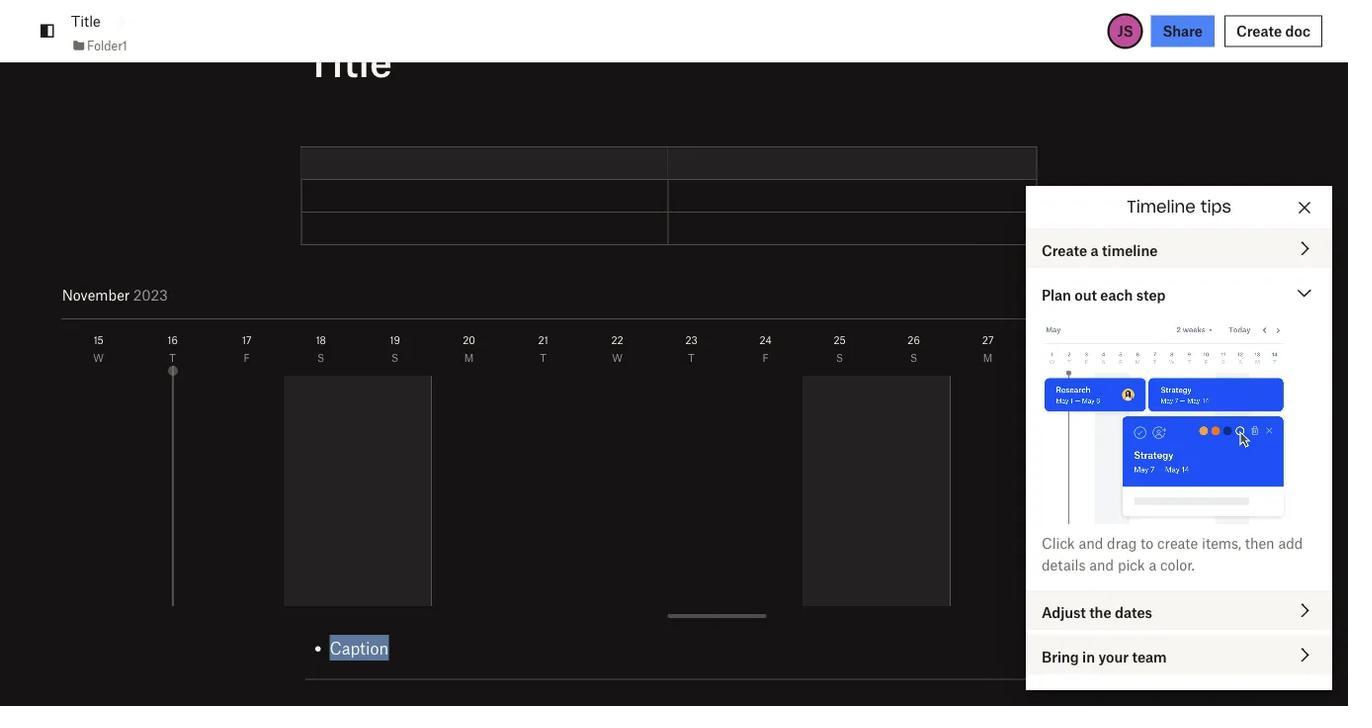 Task type: vqa. For each thing, say whether or not it's contained in the screenshot.
the top A
yes



Task type: describe. For each thing, give the bounding box(es) containing it.
create a timeline button
[[1027, 228, 1333, 268]]

share
[[1164, 22, 1204, 40]]

october
[[62, 286, 115, 303]]

bring in your team
[[1042, 648, 1168, 665]]

18 s
[[316, 334, 327, 364]]

22
[[612, 334, 624, 346]]

timeline tips
[[1128, 199, 1232, 215]]

w for 15 w
[[94, 352, 104, 364]]

in
[[1083, 648, 1096, 665]]

w for 22 w
[[613, 352, 624, 364]]

s for 19 s
[[392, 352, 399, 364]]

21 t
[[539, 334, 549, 364]]

pick
[[1118, 556, 1146, 573]]

bring
[[1042, 648, 1080, 665]]

15 w
[[94, 334, 104, 364]]

timeline
[[1128, 199, 1196, 215]]

28 t
[[1057, 334, 1069, 364]]

team
[[1133, 648, 1168, 665]]

september 2023
[[62, 286, 173, 303]]

25
[[835, 334, 847, 346]]

1 vertical spatial title
[[306, 35, 392, 85]]

plan
[[1042, 286, 1072, 303]]

today button
[[1188, 282, 1237, 305]]

js button
[[1108, 13, 1144, 49]]

color.
[[1161, 556, 1195, 573]]

adjust
[[1042, 603, 1087, 621]]

a inside the "click and drag to create items, then add details and pick a color."
[[1150, 556, 1157, 573]]

plan out each step button
[[1027, 273, 1333, 313]]

create a timeline
[[1042, 241, 1158, 259]]

0 vertical spatial and
[[1079, 534, 1104, 551]]

19 s
[[390, 334, 401, 364]]

folder1
[[87, 38, 127, 53]]

updated
[[1096, 666, 1152, 683]]

dates
[[1116, 603, 1153, 621]]

step
[[1137, 286, 1166, 303]]

27
[[983, 334, 995, 346]]

26
[[909, 334, 921, 346]]

create
[[1158, 534, 1199, 551]]

each
[[1101, 286, 1134, 303]]

november
[[62, 286, 130, 303]]

19
[[390, 334, 401, 346]]

28
[[1057, 334, 1069, 346]]

2023 for september 2023
[[138, 286, 173, 303]]

adjust the dates
[[1042, 603, 1153, 621]]

click
[[1042, 534, 1076, 551]]

18
[[316, 334, 327, 346]]

bring in your team link
[[1027, 635, 1333, 674]]

share button
[[1152, 15, 1215, 47]]

0 horizontal spatial 1
[[1156, 666, 1162, 683]]

create for create doc
[[1237, 22, 1283, 40]]

out
[[1075, 286, 1098, 303]]

add
[[1279, 534, 1304, 551]]

20
[[464, 334, 476, 346]]

20 m
[[464, 334, 476, 364]]

timeline
[[1103, 241, 1158, 259]]

16
[[168, 334, 178, 346]]

october 2023
[[62, 286, 154, 303]]

folder1 link
[[71, 35, 127, 55]]



Task type: locate. For each thing, give the bounding box(es) containing it.
1 vertical spatial and
[[1090, 556, 1115, 573]]

items,
[[1203, 534, 1242, 551]]

s inside 25 s
[[837, 352, 844, 364]]

s for 18 s
[[318, 352, 325, 364]]

1 horizontal spatial 1
[[1284, 334, 1288, 346]]

a right pick
[[1150, 556, 1157, 573]]

w down 15 on the top
[[94, 352, 104, 364]]

t inside 28 t
[[1060, 352, 1066, 364]]

ago
[[1216, 666, 1240, 683]]

create left doc
[[1237, 22, 1283, 40]]

s down "25"
[[837, 352, 844, 364]]

21
[[539, 334, 549, 346]]

the
[[1090, 603, 1112, 621]]

1 down 'team'
[[1156, 666, 1162, 683]]

24 f
[[761, 334, 773, 364]]

3 s from the left
[[837, 352, 844, 364]]

m down 20
[[465, 352, 475, 364]]

25 s
[[835, 334, 847, 364]]

1 vertical spatial 1
[[1156, 666, 1162, 683]]

0 horizontal spatial m
[[465, 352, 475, 364]]

1 horizontal spatial w
[[613, 352, 624, 364]]

27 m
[[983, 334, 995, 364]]

create doc
[[1237, 22, 1311, 40]]

16 t
[[168, 334, 178, 364]]

0 horizontal spatial a
[[1091, 241, 1099, 259]]

1 horizontal spatial title
[[306, 35, 392, 85]]

adjust the dates button
[[1027, 590, 1333, 630]]

title
[[71, 13, 101, 30], [306, 35, 392, 85]]

1 f from the left
[[244, 352, 250, 364]]

1 horizontal spatial f
[[764, 352, 770, 364]]

december
[[1249, 286, 1317, 303]]

f inside 24 f
[[764, 352, 770, 364]]

to
[[1141, 534, 1154, 551]]

t inside 21 t
[[541, 352, 547, 364]]

then
[[1246, 534, 1275, 551]]

bring in your team button
[[1027, 635, 1333, 674]]

24
[[761, 334, 773, 346]]

0 vertical spatial title
[[71, 13, 101, 30]]

a
[[1091, 241, 1099, 259], [1150, 556, 1157, 573]]

s for 26 s
[[911, 352, 918, 364]]

f for 24 f
[[764, 352, 770, 364]]

f
[[244, 352, 250, 364], [764, 352, 770, 364]]

t inside the 30 t
[[1208, 352, 1215, 364]]

30
[[1205, 334, 1218, 346]]

1 vertical spatial create
[[1042, 241, 1088, 259]]

november 2023
[[62, 286, 168, 303]]

september
[[62, 286, 135, 303]]

s down 19
[[392, 352, 399, 364]]

1 down december
[[1284, 334, 1288, 346]]

5 t from the left
[[1208, 352, 1215, 364]]

second
[[1165, 666, 1212, 683]]

0 horizontal spatial create
[[1042, 241, 1088, 259]]

t down 16
[[170, 352, 176, 364]]

t down 23
[[689, 352, 696, 364]]

2 m from the left
[[984, 352, 994, 364]]

1 t from the left
[[170, 352, 176, 364]]

and
[[1079, 534, 1104, 551], [1090, 556, 1115, 573]]

s
[[318, 352, 325, 364], [392, 352, 399, 364], [837, 352, 844, 364], [911, 352, 918, 364]]

today
[[1197, 285, 1237, 302]]

m
[[465, 352, 475, 364], [984, 352, 994, 364]]

create up plan
[[1042, 241, 1088, 259]]

s inside 19 s
[[392, 352, 399, 364]]

f down 17
[[244, 352, 250, 364]]

2 2023 from the left
[[133, 286, 168, 303]]

s inside 26 s
[[911, 352, 918, 364]]

t inside 23 t
[[689, 352, 696, 364]]

1
[[1284, 334, 1288, 346], [1156, 666, 1162, 683]]

1 vertical spatial a
[[1150, 556, 1157, 573]]

t down 30
[[1208, 352, 1215, 364]]

2 f from the left
[[764, 352, 770, 364]]

caption
[[330, 637, 389, 658]]

1 horizontal spatial m
[[984, 352, 994, 364]]

m for 27 m
[[984, 352, 994, 364]]

29 w
[[1131, 334, 1144, 364]]

create for create a timeline
[[1042, 241, 1088, 259]]

t
[[170, 352, 176, 364], [541, 352, 547, 364], [689, 352, 696, 364], [1060, 352, 1066, 364], [1208, 352, 1215, 364]]

s for 25 s
[[837, 352, 844, 364]]

17
[[243, 334, 252, 346]]

your
[[1099, 648, 1129, 665]]

tips
[[1201, 199, 1232, 215]]

2023 for november 2023
[[133, 286, 168, 303]]

0 vertical spatial create
[[1237, 22, 1283, 40]]

a left 'timeline' at top right
[[1091, 241, 1099, 259]]

2 t from the left
[[541, 352, 547, 364]]

w down 29
[[1132, 352, 1143, 364]]

w inside 29 w
[[1132, 352, 1143, 364]]

create a timeline link
[[1027, 228, 1333, 268]]

30 t
[[1205, 334, 1218, 364]]

1 horizontal spatial create
[[1237, 22, 1283, 40]]

17 f
[[243, 334, 252, 364]]

m inside 27 m
[[984, 352, 994, 364]]

0 vertical spatial a
[[1091, 241, 1099, 259]]

2023
[[119, 286, 154, 303], [133, 286, 168, 303], [138, 286, 173, 303]]

29
[[1131, 334, 1144, 346]]

4 s from the left
[[911, 352, 918, 364]]

plan out each step link
[[1027, 273, 1333, 313]]

23 t
[[686, 334, 699, 364]]

0 vertical spatial 1
[[1284, 334, 1288, 346]]

details
[[1042, 556, 1086, 573]]

adjust the dates link
[[1027, 590, 1333, 630]]

2 horizontal spatial w
[[1132, 352, 1143, 364]]

create inside popup button
[[1237, 22, 1283, 40]]

t for 23 t
[[689, 352, 696, 364]]

0 horizontal spatial title
[[71, 13, 101, 30]]

w for 29 w
[[1132, 352, 1143, 364]]

22 w
[[612, 334, 624, 364]]

t down 28
[[1060, 352, 1066, 364]]

0 horizontal spatial f
[[244, 352, 250, 364]]

a inside create a timeline popup button
[[1091, 241, 1099, 259]]

and left 'drag'
[[1079, 534, 1104, 551]]

drag
[[1108, 534, 1138, 551]]

f down 24
[[764, 352, 770, 364]]

title link
[[71, 10, 101, 32]]

1 m from the left
[[465, 352, 475, 364]]

f for 17 f
[[244, 352, 250, 364]]

js
[[1118, 22, 1134, 40]]

m for 20 m
[[465, 352, 475, 364]]

1 s from the left
[[318, 352, 325, 364]]

f inside 17 f
[[244, 352, 250, 364]]

2023 for october 2023
[[119, 286, 154, 303]]

t for 30 t
[[1208, 352, 1215, 364]]

3 2023 from the left
[[138, 286, 173, 303]]

0 horizontal spatial w
[[94, 352, 104, 364]]

t inside 16 t
[[170, 352, 176, 364]]

t down 21
[[541, 352, 547, 364]]

and left pick
[[1090, 556, 1115, 573]]

m down 27
[[984, 352, 994, 364]]

create doc button
[[1225, 15, 1323, 47]]

4 t from the left
[[1060, 352, 1066, 364]]

w
[[94, 352, 104, 364], [613, 352, 624, 364], [1132, 352, 1143, 364]]

t for 28 t
[[1060, 352, 1066, 364]]

1 2023 from the left
[[119, 286, 154, 303]]

3 w from the left
[[1132, 352, 1143, 364]]

t for 21 t
[[541, 352, 547, 364]]

23
[[686, 334, 699, 346]]

15
[[94, 334, 104, 346]]

s down 26
[[911, 352, 918, 364]]

create inside popup button
[[1042, 241, 1088, 259]]

w down 22
[[613, 352, 624, 364]]

create
[[1237, 22, 1283, 40], [1042, 241, 1088, 259]]

t for 16 t
[[170, 352, 176, 364]]

plan out each step
[[1042, 286, 1166, 303]]

1 w from the left
[[94, 352, 104, 364]]

1 horizontal spatial a
[[1150, 556, 1157, 573]]

3 t from the left
[[689, 352, 696, 364]]

m inside 20 m
[[465, 352, 475, 364]]

s down 18 at the top left of the page
[[318, 352, 325, 364]]

updated 1 second ago
[[1096, 666, 1240, 683]]

click and drag to create items, then add details and pick a color.
[[1042, 534, 1304, 573]]

2 w from the left
[[613, 352, 624, 364]]

s inside '18 s'
[[318, 352, 325, 364]]

26 s
[[909, 334, 921, 364]]

w inside 22 w
[[613, 352, 624, 364]]

2 s from the left
[[392, 352, 399, 364]]

doc
[[1286, 22, 1311, 40]]



